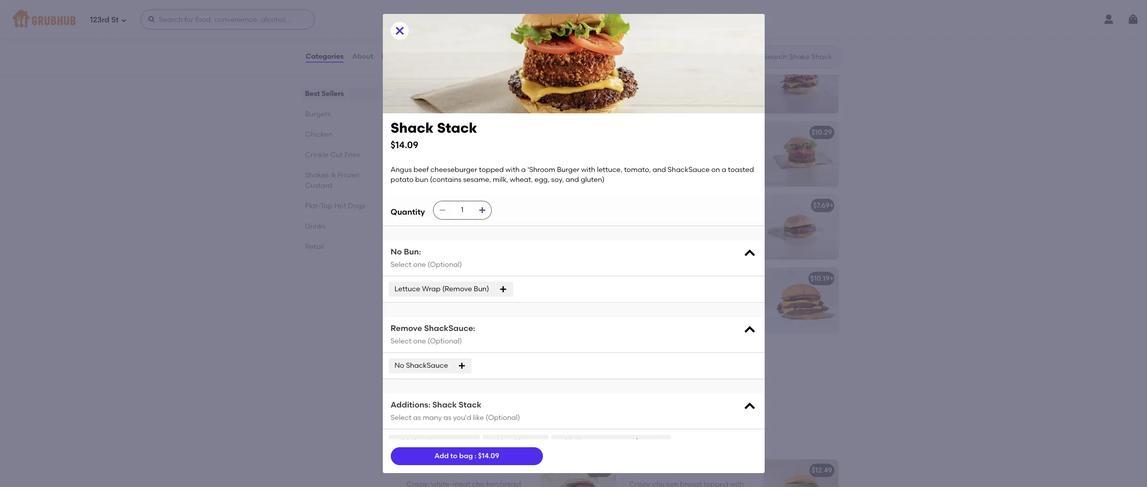 Task type: describe. For each thing, give the bounding box(es) containing it.
cheeseburger inside 100% angus beef cheeseburger spiced with our own hot pepper blend, topped with crispy onions, chopped cherry peppers and shacksauce.
[[466, 0, 513, 4]]

a inside angus beef patty and your choice of toppings on a toasted potato bun (contains sesame, milk, wheat, and gluten)
[[671, 226, 676, 234]]

beef for angus beef patty and your choice of toppings on a toasted potato bun (contains sesame, milk, wheat, and gluten)
[[653, 215, 668, 224]]

blend,
[[407, 16, 428, 25]]

bun inside angus beef patty and your choice of toppings on a toasted potato bun (contains sesame, milk, wheat, and gluten)
[[730, 226, 743, 234]]

soy, inside american cheese melted in a grilled potato bun (contains sesame, milk, wheat, soy, and gluten)
[[431, 382, 444, 390]]

add for add sliced onions
[[395, 438, 409, 447]]

cheese inside angus beef patty with cheese and your choice of toppings on a toasted potato bun (contains sesame, milk, wheat, soy, and gluten)
[[482, 289, 506, 297]]

milk, inside angus beef patty with cheese and your choice of toppings on a toasted potato bun (contains sesame, milk, wheat, soy, and gluten)
[[509, 309, 524, 317]]

100%
[[407, 0, 424, 4]]

bacon for avocado bacon burger
[[439, 55, 461, 64]]

veggie shack
[[407, 128, 453, 137]]

on for angus beef cheeseburger topped with applewood-smoked bacon on a toasted potato bun (contains sesame, milk, soy, wheat, and gluten)
[[739, 299, 747, 307]]

sesame, inside angus beef patty with cheese and your choice of toppings on a toasted potato bun (contains sesame, milk, wheat, soy, and gluten)
[[479, 309, 507, 317]]

veggie shack button
[[401, 122, 616, 186]]

(contains inside angus beef patty with cheese and your choice of toppings on a toasted potato bun (contains sesame, milk, wheat, soy, and gluten)
[[446, 309, 478, 317]]

bun inside angus beef patty with cheese and your choice of toppings on a toasted potato bun (contains sesame, milk, wheat, soy, and gluten)
[[431, 309, 444, 317]]

sesame, inside angus beef cheeseburger topped with a 'shroom burger with lettuce, tomato, and shacksauce on a toasted potato bun (contains sesame, milk, wheat, egg, soy, and gluten)
[[463, 176, 491, 184]]

$10.69
[[589, 467, 610, 475]]

avocado bacon burger
[[407, 55, 486, 64]]

patty for a
[[669, 215, 688, 224]]

+ for bacon cheeseburger
[[830, 274, 834, 283]]

lettuce, inside angus beef cheeseburger topped with a 'shroom burger with lettuce, tomato, and shacksauce on a toasted potato bun (contains sesame, milk, wheat, egg, soy, and gluten)
[[597, 166, 623, 174]]

bacon cheeseburger
[[630, 274, 702, 283]]

topped inside 100% angus beef cheeseburger spiced with our own hot pepper blend, topped with crispy onions, chopped cherry peppers and shacksauce.
[[429, 16, 454, 25]]

toasted for tomato,
[[636, 18, 662, 27]]

additions:
[[391, 401, 431, 410]]

top
[[320, 202, 333, 210]]

egg,
[[535, 176, 550, 184]]

2 cheeseburger from the left
[[653, 274, 702, 283]]

toasted inside angus beef cheeseburger topped with a 'shroom burger with lettuce, tomato, and shacksauce on a toasted potato bun (contains sesame, milk, wheat, egg, soy, and gluten)
[[728, 166, 754, 174]]

patty for toppings
[[447, 289, 465, 297]]

potato inside american cheese melted in a grilled potato bun (contains sesame, milk, wheat, soy, and gluten)
[[407, 372, 430, 380]]

remove shacksauce: select one (optional)
[[391, 324, 476, 346]]

1 as from the left
[[413, 414, 421, 422]]

cherry
[[439, 26, 460, 35]]

angus beef patty with cheese and your choice of toppings on a toasted potato bun (contains sesame, milk, wheat, soy, and gluten)
[[407, 289, 530, 327]]

$10.29
[[812, 128, 833, 137]]

gluten) inside angus beef patty with cheese and your choice of toppings on a toasted potato bun (contains sesame, milk, wheat, soy, and gluten)
[[461, 319, 485, 327]]

bun)
[[474, 285, 489, 294]]

bag
[[459, 452, 473, 461]]

wheat, inside angus beef patty and your choice of toppings on a toasted potato bun (contains sesame, milk, wheat, and gluten)
[[710, 236, 733, 244]]

like
[[473, 414, 484, 422]]

to
[[451, 452, 458, 461]]

burger inside angus beef cheeseburger topped with a 'shroom burger with lettuce, tomato, and shacksauce on a toasted potato bun (contains sesame, milk, wheat, egg, soy, and gluten)
[[557, 166, 580, 174]]

main navigation navigation
[[0, 0, 1148, 39]]

(contains inside angus beef cheeseburger topped with a 'shroom burger with lettuce, tomato, and shacksauce on a toasted potato bun (contains sesame, milk, wheat, egg, soy, and gluten)
[[430, 176, 462, 184]]

peppers
[[462, 26, 490, 35]]

$10.19 + for bacon cheeseburger
[[811, 274, 834, 283]]

best sellers tab
[[305, 89, 375, 99]]

best
[[305, 90, 320, 98]]

drinks
[[305, 222, 326, 231]]

hot chicken image
[[541, 460, 616, 488]]

avocado bacon chicken
[[630, 467, 714, 475]]

bun:
[[404, 247, 421, 257]]

reviews button
[[381, 39, 410, 75]]

angus for gluten)
[[630, 289, 651, 297]]

shacksauce inside angus beef cheeseburger topped with a 'shroom burger with lettuce, tomato, and shacksauce on a toasted potato bun (contains sesame, milk, wheat, egg, soy, and gluten)
[[668, 166, 710, 174]]

soy, inside angus beef patty with cheese and your choice of toppings on a toasted potato bun (contains sesame, milk, wheat, soy, and gluten)
[[431, 319, 444, 327]]

bun inside angus beef cheeseburger topped with a 'shroom burger with lettuce, tomato, and shacksauce on a toasted potato bun (contains sesame, milk, wheat, egg, soy, and gluten)
[[415, 176, 428, 184]]

add cherry peppers
[[558, 438, 626, 447]]

toppings inside angus beef patty and your choice of toppings on a toasted potato bun (contains sesame, milk, wheat, and gluten)
[[630, 226, 659, 234]]

fries
[[345, 151, 360, 159]]

+ for smokeshack
[[830, 55, 834, 64]]

antibiotics
[[408, 440, 439, 447]]

$8.19
[[591, 274, 607, 283]]

in inside chicken no antibiotics ever, hand breaded, never frozen, and crisp-fried in pure, cholesterol-free soy oil
[[582, 440, 587, 447]]

smokeshack
[[630, 55, 674, 64]]

add for add cherry peppers
[[558, 438, 572, 447]]

wheat, inside angus beef cheeseburger topped with a 'shroom burger with lettuce, tomato, and shacksauce on a toasted potato bun (contains sesame, milk, wheat, egg, soy, and gluten)
[[510, 176, 533, 184]]

bacon for avocado bacon chicken
[[662, 467, 684, 475]]

chopped
[[407, 26, 437, 35]]

wheat, inside angus beef patty with cheese and your choice of toppings on a toasted potato bun (contains sesame, milk, wheat, soy, and gluten)
[[407, 319, 430, 327]]

chicken tab
[[305, 129, 375, 140]]

beef inside 100% angus beef cheeseburger spiced with our own hot pepper blend, topped with crispy onions, chopped cherry peppers and shacksauce.
[[449, 0, 464, 4]]

bun inside angus beef cheeseburger topped with applewood-smoked bacon on a toasted potato bun (contains sesame, milk, soy, wheat, and gluten)
[[682, 309, 695, 317]]

hot inside flat-top hot dogs tab
[[334, 202, 346, 210]]

wheat, inside angus beef cheeseburger with lettuce, tomato, and shacksauce on a toasted potato bun (contains sesame, eggs, milk, soy, wheat, and gluten)
[[711, 28, 734, 37]]

bun inside angus beef cheeseburger with lettuce, tomato, and shacksauce on a toasted potato bun (contains sesame, eggs, milk, soy, wheat, and gluten)
[[688, 18, 701, 27]]

grilled
[[407, 348, 429, 356]]

$7.69 +
[[814, 201, 834, 210]]

(optional) for shacksauce:
[[428, 337, 462, 346]]

cheeseburger for angus beef cheeseburger topped with a 'shroom burger with lettuce, tomato, and shacksauce on a toasted potato bun (contains sesame, milk, wheat, egg, soy, and gluten)
[[431, 166, 478, 174]]

hand
[[455, 440, 471, 447]]

no shacksauce
[[395, 362, 448, 370]]

crinkle cut fries tab
[[305, 150, 375, 160]]

no bun: select one (optional)
[[391, 247, 462, 269]]

quantity
[[391, 207, 425, 217]]

$10.19 + for smokeshack
[[811, 55, 834, 64]]

(optional) inside "additions: shack stack select as many as you'd like (optional)"
[[486, 414, 520, 422]]

cheese inside american cheese melted in a grilled potato bun (contains sesame, milk, wheat, soy, and gluten)
[[441, 362, 466, 370]]

sesame, inside angus beef cheeseburger with lettuce, tomato, and shacksauce on a toasted potato bun (contains sesame, eggs, milk, soy, wheat, and gluten)
[[630, 28, 658, 37]]

shack stack $14.09
[[391, 119, 477, 151]]

with inside angus beef cheeseburger with lettuce, tomato, and shacksauce on a toasted potato bun (contains sesame, eggs, milk, soy, wheat, and gluten)
[[718, 0, 732, 6]]

(remove
[[442, 285, 472, 294]]

2 vertical spatial shacksauce
[[406, 362, 448, 370]]

(contains inside angus beef patty and your choice of toppings on a toasted potato bun (contains sesame, milk, wheat, and gluten)
[[630, 236, 661, 244]]

$10.29 button
[[624, 122, 838, 186]]

shackburger image
[[764, 0, 838, 40]]

shack inside button
[[432, 128, 453, 137]]

angus beef cheeseburger topped with applewood-smoked bacon on a toasted potato bun (contains sesame, milk, soy, wheat, and gluten)
[[630, 289, 753, 337]]

gluten) inside angus beef cheeseburger with lettuce, tomato, and shacksauce on a toasted potato bun (contains sesame, eggs, milk, soy, wheat, and gluten)
[[630, 38, 653, 47]]

+$0.59
[[632, 438, 653, 447]]

a inside angus beef cheeseburger topped with applewood-smoked bacon on a toasted potato bun (contains sesame, milk, soy, wheat, and gluten)
[[749, 299, 753, 307]]

beef for angus beef cheeseburger topped with a 'shroom burger with lettuce, tomato, and shacksauce on a toasted potato bun (contains sesame, milk, wheat, egg, soy, and gluten)
[[414, 166, 429, 174]]

soy
[[652, 440, 662, 447]]

svg image right bun)
[[499, 286, 507, 294]]

milk, inside angus beef patty and your choice of toppings on a toasted potato bun (contains sesame, milk, wheat, and gluten)
[[692, 236, 708, 244]]

cut
[[331, 151, 343, 159]]

tomato, inside angus beef cheeseburger topped with a 'shroom burger with lettuce, tomato, and shacksauce on a toasted potato bun (contains sesame, milk, wheat, egg, soy, and gluten)
[[624, 166, 651, 174]]

wheat, inside american cheese melted in a grilled potato bun (contains sesame, milk, wheat, soy, and gluten)
[[407, 382, 430, 390]]

about
[[352, 52, 373, 61]]

add sliced onions
[[395, 438, 456, 447]]

select for remove
[[391, 337, 412, 346]]

a inside angus beef patty with cheese and your choice of toppings on a toasted potato bun (contains sesame, milk, wheat, soy, and gluten)
[[498, 299, 502, 307]]

bun inside american cheese melted in a grilled potato bun (contains sesame, milk, wheat, soy, and gluten)
[[431, 372, 444, 380]]

&
[[331, 171, 336, 180]]

gluten) inside angus beef patty and your choice of toppings on a toasted potato bun (contains sesame, milk, wheat, and gluten)
[[630, 246, 653, 254]]

angus inside angus beef patty and your choice of toppings on a toasted potato bun (contains sesame, milk, wheat, and gluten)
[[630, 215, 651, 224]]

soy, inside angus beef cheeseburger topped with a 'shroom burger with lettuce, tomato, and shacksauce on a toasted potato bun (contains sesame, milk, wheat, egg, soy, and gluten)
[[552, 176, 564, 184]]

stack for shack stack $14.09
[[437, 119, 477, 136]]

of inside angus beef patty with cheese and your choice of toppings on a toasted potato bun (contains sesame, milk, wheat, soy, and gluten)
[[447, 299, 454, 307]]

soy, inside angus beef cheeseburger topped with applewood-smoked bacon on a toasted potato bun (contains sesame, milk, soy, wheat, and gluten)
[[676, 319, 689, 327]]

cheeseburger for angus beef cheeseburger topped with applewood-smoked bacon on a toasted potato bun (contains sesame, milk, soy, wheat, and gluten)
[[669, 289, 716, 297]]

svg image left the melted
[[458, 362, 466, 370]]

pure,
[[589, 440, 603, 447]]

$10.19 for smokeshack
[[811, 55, 830, 64]]

shakes & frozen custard
[[305, 171, 360, 190]]

of inside angus beef patty and your choice of toppings on a toasted potato bun (contains sesame, milk, wheat, and gluten)
[[745, 215, 752, 224]]

flat-top hot dogs tab
[[305, 201, 375, 211]]

gluten) inside angus beef cheeseburger topped with a 'shroom burger with lettuce, tomato, and shacksauce on a toasted potato bun (contains sesame, milk, wheat, egg, soy, and gluten)
[[581, 176, 605, 184]]

$12.49
[[812, 467, 833, 475]]

chicken inside "tab"
[[305, 130, 333, 139]]

custard
[[305, 182, 333, 190]]

1 horizontal spatial bacon
[[630, 274, 652, 283]]

onions
[[433, 438, 456, 447]]

your inside angus beef patty with cheese and your choice of toppings on a toasted potato bun (contains sesame, milk, wheat, soy, and gluten)
[[407, 299, 421, 307]]

+ for avocado bacon burger
[[607, 55, 611, 64]]

1 vertical spatial $14.09
[[478, 452, 499, 461]]

sesame, inside american cheese melted in a grilled potato bun (contains sesame, milk, wheat, soy, and gluten)
[[479, 372, 507, 380]]

shacksauce:
[[424, 324, 476, 333]]

gluten) inside american cheese melted in a grilled potato bun (contains sesame, milk, wheat, soy, and gluten)
[[461, 382, 485, 390]]

with inside angus beef patty with cheese and your choice of toppings on a toasted potato bun (contains sesame, milk, wheat, soy, and gluten)
[[466, 289, 480, 297]]

about button
[[352, 39, 374, 75]]

shack inside "additions: shack stack select as many as you'd like (optional)"
[[433, 401, 457, 410]]

100% angus beef cheeseburger spiced with our own hot pepper blend, topped with crispy onions, chopped cherry peppers and shacksauce.
[[407, 0, 517, 45]]

add to bag : $14.09
[[435, 452, 499, 461]]

burgers
[[305, 110, 331, 118]]

potato inside angus beef cheeseburger topped with a 'shroom burger with lettuce, tomato, and shacksauce on a toasted potato bun (contains sesame, milk, wheat, egg, soy, and gluten)
[[391, 176, 414, 184]]

breaded,
[[472, 440, 499, 447]]

with inside angus beef cheeseburger topped with applewood-smoked bacon on a toasted potato bun (contains sesame, milk, soy, wheat, and gluten)
[[630, 299, 644, 307]]

in inside american cheese melted in a grilled potato bun (contains sesame, milk, wheat, soy, and gluten)
[[493, 362, 499, 370]]

grilled cheese
[[407, 348, 457, 356]]

no inside chicken no antibiotics ever, hand breaded, never frozen, and crisp-fried in pure, cholesterol-free soy oil
[[399, 440, 407, 447]]

smokeshack image
[[764, 49, 838, 113]]

topped for angus beef cheeseburger topped with a 'shroom burger with lettuce, tomato, and shacksauce on a toasted potato bun (contains sesame, milk, wheat, egg, soy, and gluten)
[[479, 166, 504, 174]]

wrap
[[422, 285, 441, 294]]

add pickle
[[489, 438, 525, 447]]

crinkle cut fries
[[305, 151, 360, 159]]

stack inside "additions: shack stack select as many as you'd like (optional)"
[[459, 401, 482, 410]]

beef for angus beef cheeseburger topped with applewood-smoked bacon on a toasted potato bun (contains sesame, milk, soy, wheat, and gluten)
[[653, 289, 668, 297]]

grilled
[[507, 362, 528, 370]]

(contains inside angus beef cheeseburger topped with applewood-smoked bacon on a toasted potato bun (contains sesame, milk, soy, wheat, and gluten)
[[697, 309, 728, 317]]

crinkle
[[305, 151, 329, 159]]

beef for angus beef patty with cheese and your choice of toppings on a toasted potato bun (contains sesame, milk, wheat, soy, and gluten)
[[430, 289, 445, 297]]

chicken no antibiotics ever, hand breaded, never frozen, and crisp-fried in pure, cholesterol-free soy oil
[[399, 426, 670, 447]]

potato inside angus beef cheeseburger topped with applewood-smoked bacon on a toasted potato bun (contains sesame, milk, soy, wheat, and gluten)
[[657, 309, 680, 317]]

(optional) for bun:
[[428, 261, 462, 269]]

soy, inside angus beef cheeseburger with lettuce, tomato, and shacksauce on a toasted potato bun (contains sesame, eggs, milk, soy, wheat, and gluten)
[[696, 28, 709, 37]]

angus for soy,
[[407, 289, 428, 297]]

remove
[[391, 324, 422, 333]]

shack inside the shack stack $14.09
[[391, 119, 434, 136]]

pickle
[[505, 438, 525, 447]]

100% angus beef cheeseburger spiced with our own hot pepper blend, topped with crispy onions, chopped cherry peppers and shacksauce. button
[[401, 0, 616, 45]]

lettuce
[[395, 285, 421, 294]]

milk, inside angus beef cheeseburger topped with a 'shroom burger with lettuce, tomato, and shacksauce on a toasted potato bun (contains sesame, milk, wheat, egg, soy, and gluten)
[[493, 176, 508, 184]]



Task type: locate. For each thing, give the bounding box(es) containing it.
bacon down oil at right
[[662, 467, 684, 475]]

cheeseburger up smoked
[[669, 289, 716, 297]]

0 horizontal spatial your
[[407, 299, 421, 307]]

cheeseburger up hot
[[466, 0, 513, 4]]

cholesterol-
[[605, 440, 639, 447]]

1 vertical spatial (optional)
[[428, 337, 462, 346]]

1 vertical spatial $10.19 +
[[811, 274, 834, 283]]

veggie
[[407, 128, 430, 137]]

gluten) down bun)
[[461, 319, 485, 327]]

2 horizontal spatial topped
[[718, 289, 743, 297]]

1 vertical spatial tomato,
[[624, 166, 651, 174]]

1 vertical spatial one
[[413, 337, 426, 346]]

0 horizontal spatial toppings
[[456, 299, 486, 307]]

0 vertical spatial patty
[[669, 215, 688, 224]]

2 vertical spatial bacon
[[662, 467, 684, 475]]

angus inside 100% angus beef cheeseburger spiced with our own hot pepper blend, topped with crispy onions, chopped cherry peppers and shacksauce.
[[426, 0, 447, 4]]

angus inside angus beef cheeseburger with lettuce, tomato, and shacksauce on a toasted potato bun (contains sesame, eggs, milk, soy, wheat, and gluten)
[[630, 0, 651, 6]]

0 vertical spatial $10.19
[[811, 55, 830, 64]]

beef inside angus beef patty and your choice of toppings on a toasted potato bun (contains sesame, milk, wheat, and gluten)
[[653, 215, 668, 224]]

1 vertical spatial shacksauce
[[668, 166, 710, 174]]

(optional) up cheese
[[428, 337, 462, 346]]

angus beef patty and your choice of toppings on a toasted potato bun (contains sesame, milk, wheat, and gluten)
[[630, 215, 752, 254]]

st
[[111, 15, 119, 24]]

0 vertical spatial (optional)
[[428, 261, 462, 269]]

select down bun:
[[391, 261, 412, 269]]

0 vertical spatial stack
[[437, 119, 477, 136]]

patty inside angus beef patty and your choice of toppings on a toasted potato bun (contains sesame, milk, wheat, and gluten)
[[669, 215, 688, 224]]

hamburger image
[[764, 195, 838, 260]]

0 vertical spatial hot
[[334, 202, 346, 210]]

0 horizontal spatial bacon
[[439, 55, 461, 64]]

no for shacksauce
[[395, 362, 404, 370]]

shack inside button
[[407, 201, 428, 210]]

gluten) inside angus beef cheeseburger topped with applewood-smoked bacon on a toasted potato bun (contains sesame, milk, soy, wheat, and gluten)
[[630, 329, 653, 337]]

many
[[423, 414, 442, 422]]

beef inside angus beef patty with cheese and your choice of toppings on a toasted potato bun (contains sesame, milk, wheat, soy, and gluten)
[[430, 289, 445, 297]]

1 vertical spatial select
[[391, 337, 412, 346]]

1 horizontal spatial as
[[444, 414, 452, 422]]

cheeseburger inside angus beef cheeseburger topped with applewood-smoked bacon on a toasted potato bun (contains sesame, milk, soy, wheat, and gluten)
[[669, 289, 716, 297]]

soy, down applewood-
[[676, 319, 689, 327]]

hot right top on the top left of the page
[[334, 202, 346, 210]]

1 select from the top
[[391, 261, 412, 269]]

shack stack
[[407, 201, 449, 210]]

avocado down "shacksauce."
[[407, 55, 437, 64]]

cheeseburger for angus beef cheeseburger with lettuce, tomato, and shacksauce on a toasted potato bun (contains sesame, eggs, milk, soy, wheat, and gluten)
[[669, 0, 716, 6]]

angus beef cheeseburger topped with a 'shroom burger with lettuce, tomato, and shacksauce on a toasted potato bun (contains sesame, milk, wheat, egg, soy, and gluten)
[[391, 166, 756, 184]]

shakes
[[305, 171, 329, 180]]

soy,
[[696, 28, 709, 37], [552, 176, 564, 184], [431, 319, 444, 327], [676, 319, 689, 327], [431, 382, 444, 390]]

$14.09 right :
[[478, 452, 499, 461]]

1 horizontal spatial patty
[[669, 215, 688, 224]]

1 horizontal spatial of
[[745, 215, 752, 224]]

0 vertical spatial topped
[[429, 16, 454, 25]]

1 vertical spatial $10.19
[[811, 274, 830, 283]]

0 vertical spatial tomato,
[[657, 8, 684, 17]]

sesame, inside angus beef cheeseburger topped with applewood-smoked bacon on a toasted potato bun (contains sesame, milk, soy, wheat, and gluten)
[[630, 319, 658, 327]]

0 vertical spatial lettuce,
[[630, 8, 655, 17]]

+ for cheeseburger
[[607, 274, 611, 283]]

2 vertical spatial select
[[391, 414, 412, 422]]

potato inside angus beef patty and your choice of toppings on a toasted potato bun (contains sesame, milk, wheat, and gluten)
[[705, 226, 728, 234]]

choice inside angus beef patty with cheese and your choice of toppings on a toasted potato bun (contains sesame, milk, wheat, soy, and gluten)
[[423, 299, 446, 307]]

cheeseburger up wrap
[[407, 274, 455, 283]]

'shroom burger image
[[764, 122, 838, 186]]

(contains
[[703, 18, 734, 27], [430, 176, 462, 184], [630, 236, 661, 244], [446, 309, 478, 317], [697, 309, 728, 317], [446, 372, 478, 380]]

as down additions:
[[413, 414, 421, 422]]

1 $10.19 + from the top
[[811, 55, 834, 64]]

0 horizontal spatial avocado
[[407, 55, 437, 64]]

0 horizontal spatial cheese
[[441, 362, 466, 370]]

potato inside angus beef cheeseburger with lettuce, tomato, and shacksauce on a toasted potato bun (contains sesame, eggs, milk, soy, wheat, and gluten)
[[664, 18, 687, 27]]

svg image right st
[[148, 15, 156, 23]]

no left american on the bottom
[[395, 362, 404, 370]]

1 horizontal spatial cheese
[[482, 289, 506, 297]]

stack left input item quantity number field
[[430, 201, 449, 210]]

:
[[475, 452, 477, 461]]

1 horizontal spatial hot
[[407, 467, 419, 475]]

sesame, down bun)
[[479, 309, 507, 317]]

no left bun:
[[391, 247, 402, 257]]

1 vertical spatial patty
[[447, 289, 465, 297]]

1 horizontal spatial burger
[[557, 166, 580, 174]]

stack for shack stack
[[430, 201, 449, 210]]

cheeseburger
[[407, 274, 455, 283], [653, 274, 702, 283]]

cheeseburger inside angus beef cheeseburger topped with a 'shroom burger with lettuce, tomato, and shacksauce on a toasted potato bun (contains sesame, milk, wheat, egg, soy, and gluten)
[[431, 166, 478, 174]]

beef inside angus beef cheeseburger with lettuce, tomato, and shacksauce on a toasted potato bun (contains sesame, eggs, milk, soy, wheat, and gluten)
[[653, 0, 668, 6]]

1 horizontal spatial choice
[[721, 215, 743, 224]]

soy, up grilled cheese
[[431, 319, 444, 327]]

svg image inside main navigation navigation
[[148, 15, 156, 23]]

2 select from the top
[[391, 337, 412, 346]]

retail tab
[[305, 242, 375, 252]]

beef inside angus beef cheeseburger topped with applewood-smoked bacon on a toasted potato bun (contains sesame, milk, soy, wheat, and gluten)
[[653, 289, 668, 297]]

shacksauce
[[700, 8, 742, 17], [668, 166, 710, 174], [406, 362, 448, 370]]

2 $10.19 + from the top
[[811, 274, 834, 283]]

$14.09
[[391, 139, 419, 151], [478, 452, 499, 461]]

avocado bacon burger image
[[541, 49, 616, 113]]

sesame, down the melted
[[479, 372, 507, 380]]

$14.09 down veggie
[[391, 139, 419, 151]]

bacon up applewood-
[[630, 274, 652, 283]]

stack up the you'd
[[459, 401, 482, 410]]

2 vertical spatial topped
[[718, 289, 743, 297]]

1 vertical spatial cheese
[[441, 362, 466, 370]]

flat-top hot dogs
[[305, 202, 365, 210]]

one
[[413, 261, 426, 269], [413, 337, 426, 346]]

1 vertical spatial toppings
[[456, 299, 486, 307]]

no left sliced
[[399, 440, 407, 447]]

0 horizontal spatial $14.09
[[391, 139, 419, 151]]

frozen
[[338, 171, 360, 180]]

frozen,
[[517, 440, 537, 447]]

our
[[447, 6, 458, 15]]

in right the melted
[[493, 362, 499, 370]]

grilled cheese image
[[541, 341, 616, 406]]

categories
[[306, 52, 344, 61]]

tomato, inside angus beef cheeseburger with lettuce, tomato, and shacksauce on a toasted potato bun (contains sesame, eggs, milk, soy, wheat, and gluten)
[[657, 8, 684, 17]]

toasted inside angus beef cheeseburger with lettuce, tomato, and shacksauce on a toasted potato bun (contains sesame, eggs, milk, soy, wheat, and gluten)
[[636, 18, 662, 27]]

stack right veggie
[[437, 119, 477, 136]]

select inside no bun: select one (optional)
[[391, 261, 412, 269]]

no for bun:
[[391, 247, 402, 257]]

beef inside angus beef cheeseburger topped with a 'shroom burger with lettuce, tomato, and shacksauce on a toasted potato bun (contains sesame, milk, wheat, egg, soy, and gluten)
[[414, 166, 429, 174]]

Input item quantity number field
[[452, 202, 473, 220]]

$5.89
[[592, 348, 610, 356]]

bacon cheeseburger image
[[764, 268, 838, 333]]

0 vertical spatial cheese
[[482, 289, 506, 297]]

milk, inside angus beef cheeseburger topped with applewood-smoked bacon on a toasted potato bun (contains sesame, milk, soy, wheat, and gluten)
[[659, 319, 675, 327]]

toasted for choice
[[678, 226, 704, 234]]

cheeseburger inside angus beef cheeseburger with lettuce, tomato, and shacksauce on a toasted potato bun (contains sesame, eggs, milk, soy, wheat, and gluten)
[[669, 0, 716, 6]]

free
[[639, 440, 650, 447]]

as left the you'd
[[444, 414, 452, 422]]

patty inside angus beef patty with cheese and your choice of toppings on a toasted potato bun (contains sesame, milk, wheat, soy, and gluten)
[[447, 289, 465, 297]]

reviews
[[382, 52, 410, 61]]

melted
[[467, 362, 491, 370]]

on for angus beef patty and your choice of toppings on a toasted potato bun (contains sesame, milk, wheat, and gluten)
[[661, 226, 670, 234]]

one inside no bun: select one (optional)
[[413, 261, 426, 269]]

1 vertical spatial your
[[407, 299, 421, 307]]

toasted
[[636, 18, 662, 27], [728, 166, 754, 174], [678, 226, 704, 234], [504, 299, 530, 307], [630, 309, 656, 317]]

milk, inside american cheese melted in a grilled potato bun (contains sesame, milk, wheat, soy, and gluten)
[[509, 372, 524, 380]]

toasted for applewood-
[[630, 309, 656, 317]]

soy, right egg,
[[552, 176, 564, 184]]

+
[[607, 55, 611, 64], [830, 55, 834, 64], [830, 201, 834, 210], [607, 274, 611, 283], [830, 274, 834, 283]]

eggs,
[[659, 28, 678, 37]]

$11.69 +
[[588, 55, 611, 64]]

potato inside angus beef patty with cheese and your choice of toppings on a toasted potato bun (contains sesame, milk, wheat, soy, and gluten)
[[407, 309, 430, 317]]

sesame, down applewood-
[[630, 319, 658, 327]]

0 vertical spatial one
[[413, 261, 426, 269]]

1 $10.19 from the top
[[811, 55, 830, 64]]

add left sliced
[[395, 438, 409, 447]]

0 horizontal spatial lettuce,
[[597, 166, 623, 174]]

0 vertical spatial no
[[391, 247, 402, 257]]

on for angus beef cheeseburger with lettuce, tomato, and shacksauce on a toasted potato bun (contains sesame, eggs, milk, soy, wheat, and gluten)
[[744, 8, 753, 17]]

beef for angus beef cheeseburger with lettuce, tomato, and shacksauce on a toasted potato bun (contains sesame, eggs, milk, soy, wheat, and gluten)
[[653, 0, 668, 6]]

burger right the 'shroom
[[557, 166, 580, 174]]

gluten) down applewood-
[[630, 329, 653, 337]]

a inside angus beef cheeseburger with lettuce, tomato, and shacksauce on a toasted potato bun (contains sesame, eggs, milk, soy, wheat, and gluten)
[[630, 18, 634, 27]]

and inside chicken no antibiotics ever, hand breaded, never frozen, and crisp-fried in pure, cholesterol-free soy oil
[[538, 440, 550, 447]]

soy, down american on the bottom
[[431, 382, 444, 390]]

toppings
[[630, 226, 659, 234], [456, 299, 486, 307]]

1 horizontal spatial cheeseburger
[[653, 274, 702, 283]]

flat-
[[305, 202, 320, 210]]

1 horizontal spatial in
[[582, 440, 587, 447]]

sliced
[[411, 438, 431, 447]]

stack inside the shack stack $14.09
[[437, 119, 477, 136]]

toasted inside angus beef patty with cheese and your choice of toppings on a toasted potato bun (contains sesame, milk, wheat, soy, and gluten)
[[504, 299, 530, 307]]

(optional) right like
[[486, 414, 520, 422]]

angus for sesame,
[[391, 166, 412, 174]]

tomato,
[[657, 8, 684, 17], [624, 166, 651, 174]]

0 horizontal spatial topped
[[429, 16, 454, 25]]

0 vertical spatial bacon
[[439, 55, 461, 64]]

and inside 100% angus beef cheeseburger spiced with our own hot pepper blend, topped with crispy onions, chopped cherry peppers and shacksauce.
[[492, 26, 505, 35]]

one for shacksauce:
[[413, 337, 426, 346]]

lettuce, inside angus beef cheeseburger with lettuce, tomato, and shacksauce on a toasted potato bun (contains sesame, eggs, milk, soy, wheat, and gluten)
[[630, 8, 655, 17]]

a inside american cheese melted in a grilled potato bun (contains sesame, milk, wheat, soy, and gluten)
[[501, 362, 505, 370]]

2 one from the top
[[413, 337, 426, 346]]

$11.69
[[588, 55, 607, 64]]

angus for and
[[630, 0, 651, 6]]

gluten)
[[630, 38, 653, 47], [581, 176, 605, 184], [630, 246, 653, 254], [461, 319, 485, 327], [630, 329, 653, 337], [461, 382, 485, 390]]

drinks tab
[[305, 221, 375, 232]]

no inside no bun: select one (optional)
[[391, 247, 402, 257]]

topped
[[429, 16, 454, 25], [479, 166, 504, 174], [718, 289, 743, 297]]

pepper
[[488, 6, 513, 15]]

svg image left input item quantity number field
[[439, 207, 447, 215]]

sellers
[[322, 90, 344, 98]]

retail
[[305, 243, 324, 251]]

1 vertical spatial lettuce,
[[597, 166, 623, 174]]

smoked
[[687, 299, 713, 307]]

3 select from the top
[[391, 414, 412, 422]]

select down remove
[[391, 337, 412, 346]]

0 vertical spatial $10.19 +
[[811, 55, 834, 64]]

0 vertical spatial in
[[493, 362, 499, 370]]

1 horizontal spatial lettuce,
[[630, 8, 655, 17]]

2 vertical spatial (optional)
[[486, 414, 520, 422]]

bacon down "shacksauce."
[[439, 55, 461, 64]]

one for bun:
[[413, 261, 426, 269]]

with
[[718, 0, 732, 6], [431, 6, 445, 15], [456, 16, 470, 25], [506, 166, 520, 174], [581, 166, 596, 174], [466, 289, 480, 297], [630, 299, 644, 307]]

1 vertical spatial in
[[582, 440, 587, 447]]

cheese right (remove
[[482, 289, 506, 297]]

0 vertical spatial your
[[704, 215, 719, 224]]

never
[[500, 440, 516, 447]]

1 vertical spatial burger
[[557, 166, 580, 174]]

cheeseburger down the shack stack $14.09
[[431, 166, 478, 174]]

sesame, inside angus beef patty and your choice of toppings on a toasted potato bun (contains sesame, milk, wheat, and gluten)
[[663, 236, 691, 244]]

(contains inside angus beef cheeseburger with lettuce, tomato, and shacksauce on a toasted potato bun (contains sesame, eggs, milk, soy, wheat, and gluten)
[[703, 18, 734, 27]]

(contains inside american cheese melted in a grilled potato bun (contains sesame, milk, wheat, soy, and gluten)
[[446, 372, 478, 380]]

sesame, up the bacon cheeseburger
[[663, 236, 691, 244]]

toppings inside angus beef patty with cheese and your choice of toppings on a toasted potato bun (contains sesame, milk, wheat, soy, and gluten)
[[456, 299, 486, 307]]

gluten) down the melted
[[461, 382, 485, 390]]

svg image left chopped
[[394, 25, 406, 37]]

american cheese melted in a grilled potato bun (contains sesame, milk, wheat, soy, and gluten)
[[407, 362, 528, 390]]

spicy shackmeister image
[[541, 0, 616, 40]]

toasted inside angus beef patty and your choice of toppings on a toasted potato bun (contains sesame, milk, wheat, and gluten)
[[678, 226, 704, 234]]

angus inside angus beef patty with cheese and your choice of toppings on a toasted potato bun (contains sesame, milk, wheat, soy, and gluten)
[[407, 289, 428, 297]]

beef
[[449, 0, 464, 4], [653, 0, 668, 6], [414, 166, 429, 174], [653, 215, 668, 224], [430, 289, 445, 297], [653, 289, 668, 297]]

$14.09 inside the shack stack $14.09
[[391, 139, 419, 151]]

and inside angus beef cheeseburger topped with applewood-smoked bacon on a toasted potato bun (contains sesame, milk, soy, wheat, and gluten)
[[715, 319, 729, 327]]

own
[[459, 6, 474, 15]]

add left pickle
[[489, 438, 503, 447]]

0 horizontal spatial tomato,
[[624, 166, 651, 174]]

2 vertical spatial stack
[[459, 401, 482, 410]]

avocado for avocado bacon chicken
[[630, 467, 660, 475]]

cheeseburger up applewood-
[[653, 274, 702, 283]]

sesame, left eggs,
[[630, 28, 658, 37]]

0 horizontal spatial hot
[[334, 202, 346, 210]]

1 vertical spatial avocado
[[630, 467, 660, 475]]

angus beef cheeseburger with lettuce, tomato, and shacksauce on a toasted potato bun (contains sesame, eggs, milk, soy, wheat, and gluten) button
[[624, 0, 838, 47]]

gluten) up the shack stack image
[[581, 176, 605, 184]]

0 horizontal spatial of
[[447, 299, 454, 307]]

svg image
[[1128, 13, 1140, 25], [121, 17, 127, 23], [478, 207, 486, 215], [743, 247, 757, 261], [743, 324, 757, 337], [743, 400, 757, 414], [466, 439, 474, 447], [535, 439, 543, 447], [657, 439, 665, 447]]

1 horizontal spatial avocado
[[630, 467, 660, 475]]

0 horizontal spatial in
[[493, 362, 499, 370]]

oil
[[663, 440, 670, 447]]

$8.19 +
[[591, 274, 611, 283]]

2 $10.19 from the top
[[811, 274, 830, 283]]

bacon
[[439, 55, 461, 64], [630, 274, 652, 283], [662, 467, 684, 475]]

search icon image
[[748, 51, 760, 63]]

0 horizontal spatial choice
[[423, 299, 446, 307]]

0 vertical spatial choice
[[721, 215, 743, 224]]

0 vertical spatial burger
[[463, 55, 486, 64]]

potato
[[664, 18, 687, 27], [391, 176, 414, 184], [705, 226, 728, 234], [407, 309, 430, 317], [657, 309, 680, 317], [407, 372, 430, 380]]

1 horizontal spatial tomato,
[[657, 8, 684, 17]]

0 horizontal spatial burger
[[463, 55, 486, 64]]

svg image
[[148, 15, 156, 23], [394, 25, 406, 37], [439, 207, 447, 215], [499, 286, 507, 294], [458, 362, 466, 370]]

avocado bacon chicken image
[[764, 460, 838, 488]]

select for no
[[391, 261, 412, 269]]

shakes & frozen custard tab
[[305, 170, 375, 191]]

gluten) up smokeshack
[[630, 38, 653, 47]]

soy, right eggs,
[[696, 28, 709, 37]]

chicken inside chicken no antibiotics ever, hand breaded, never frozen, and crisp-fried in pure, cholesterol-free soy oil
[[399, 426, 442, 439]]

cheeseburger
[[466, 0, 513, 4], [669, 0, 716, 6], [431, 166, 478, 174], [669, 289, 716, 297]]

veggie shack image
[[541, 122, 616, 186]]

hot
[[475, 6, 486, 15]]

one down bun:
[[413, 261, 426, 269]]

0 vertical spatial of
[[745, 215, 752, 224]]

burgers tab
[[305, 109, 375, 119]]

cheese down cheese
[[441, 362, 466, 370]]

select inside "additions: shack stack select as many as you'd like (optional)"
[[391, 414, 412, 422]]

your inside angus beef patty and your choice of toppings on a toasted potato bun (contains sesame, milk, wheat, and gluten)
[[704, 215, 719, 224]]

milk, inside angus beef cheeseburger with lettuce, tomato, and shacksauce on a toasted potato bun (contains sesame, eggs, milk, soy, wheat, and gluten)
[[679, 28, 695, 37]]

spiced
[[407, 6, 429, 15]]

add left cherry
[[558, 438, 572, 447]]

additions: shack stack select as many as you'd like (optional)
[[391, 401, 520, 422]]

0 vertical spatial $14.09
[[391, 139, 419, 151]]

0 vertical spatial shacksauce
[[700, 8, 742, 17]]

1 horizontal spatial toppings
[[630, 226, 659, 234]]

$10.19 for bacon cheeseburger
[[811, 274, 830, 283]]

wheat, inside angus beef cheeseburger topped with applewood-smoked bacon on a toasted potato bun (contains sesame, milk, soy, wheat, and gluten)
[[691, 319, 714, 327]]

cherry
[[573, 438, 596, 447]]

angus inside angus beef cheeseburger topped with applewood-smoked bacon on a toasted potato bun (contains sesame, milk, soy, wheat, and gluten)
[[630, 289, 651, 297]]

0 vertical spatial avocado
[[407, 55, 437, 64]]

on inside angus beef patty with cheese and your choice of toppings on a toasted potato bun (contains sesame, milk, wheat, soy, and gluten)
[[487, 299, 496, 307]]

topped for angus beef cheeseburger topped with applewood-smoked bacon on a toasted potato bun (contains sesame, milk, soy, wheat, and gluten)
[[718, 289, 743, 297]]

1 one from the top
[[413, 261, 426, 269]]

shacksauce inside angus beef cheeseburger with lettuce, tomato, and shacksauce on a toasted potato bun (contains sesame, eggs, milk, soy, wheat, and gluten)
[[700, 8, 742, 17]]

stack inside button
[[430, 201, 449, 210]]

2 as from the left
[[444, 414, 452, 422]]

lettuce,
[[630, 8, 655, 17], [597, 166, 623, 174]]

1 vertical spatial hot
[[407, 467, 419, 475]]

topped inside angus beef cheeseburger topped with a 'shroom burger with lettuce, tomato, and shacksauce on a toasted potato bun (contains sesame, milk, wheat, egg, soy, and gluten)
[[479, 166, 504, 174]]

(optional) up lettuce wrap (remove bun)
[[428, 261, 462, 269]]

choice inside angus beef patty and your choice of toppings on a toasted potato bun (contains sesame, milk, wheat, and gluten)
[[721, 215, 743, 224]]

shack stack image
[[541, 195, 616, 260]]

milk,
[[679, 28, 695, 37], [493, 176, 508, 184], [692, 236, 708, 244], [509, 309, 524, 317], [659, 319, 675, 327], [509, 372, 524, 380]]

crisp-
[[551, 440, 568, 447]]

american
[[407, 362, 440, 370]]

0 horizontal spatial patty
[[447, 289, 465, 297]]

crispy
[[472, 16, 492, 25]]

hot down antibiotics
[[407, 467, 419, 475]]

1 horizontal spatial your
[[704, 215, 719, 224]]

burger down peppers
[[463, 55, 486, 64]]

choice
[[721, 215, 743, 224], [423, 299, 446, 307]]

on inside angus beef patty and your choice of toppings on a toasted potato bun (contains sesame, milk, wheat, and gluten)
[[661, 226, 670, 234]]

1 vertical spatial of
[[447, 299, 454, 307]]

1 vertical spatial bacon
[[630, 274, 652, 283]]

1 vertical spatial no
[[395, 362, 404, 370]]

sesame,
[[630, 28, 658, 37], [463, 176, 491, 184], [663, 236, 691, 244], [479, 309, 507, 317], [630, 319, 658, 327], [479, 372, 507, 380]]

1 horizontal spatial $14.09
[[478, 452, 499, 461]]

(optional)
[[428, 261, 462, 269], [428, 337, 462, 346], [486, 414, 520, 422]]

2 horizontal spatial bacon
[[662, 467, 684, 475]]

add for add pickle
[[489, 438, 503, 447]]

123rd
[[90, 15, 109, 24]]

topped inside angus beef cheeseburger topped with applewood-smoked bacon on a toasted potato bun (contains sesame, milk, soy, wheat, and gluten)
[[718, 289, 743, 297]]

hot
[[334, 202, 346, 210], [407, 467, 419, 475]]

one up grilled
[[413, 337, 426, 346]]

1 vertical spatial topped
[[479, 166, 504, 174]]

select inside remove shacksauce: select one (optional)
[[391, 337, 412, 346]]

best sellers
[[305, 90, 344, 98]]

on inside angus beef cheeseburger topped with a 'shroom burger with lettuce, tomato, and shacksauce on a toasted potato bun (contains sesame, milk, wheat, egg, soy, and gluten)
[[712, 166, 720, 174]]

shack stack button
[[401, 195, 616, 260]]

$7.69
[[814, 201, 830, 210]]

sesame, up input item quantity number field
[[463, 176, 491, 184]]

and inside american cheese melted in a grilled potato bun (contains sesame, milk, wheat, soy, and gluten)
[[446, 382, 459, 390]]

in right "fried"
[[582, 440, 587, 447]]

cheeseburger image
[[541, 268, 616, 333]]

avocado down free
[[630, 467, 660, 475]]

gluten) up the bacon cheeseburger
[[630, 246, 653, 254]]

'shroom
[[528, 166, 556, 174]]

0 vertical spatial select
[[391, 261, 412, 269]]

1 horizontal spatial topped
[[479, 166, 504, 174]]

1 vertical spatial choice
[[423, 299, 446, 307]]

add left to at the bottom of page
[[435, 452, 449, 461]]

hot chicken
[[407, 467, 449, 475]]

select down additions:
[[391, 414, 412, 422]]

0 vertical spatial toppings
[[630, 226, 659, 234]]

0 horizontal spatial as
[[413, 414, 421, 422]]

1 cheeseburger from the left
[[407, 274, 455, 283]]

1 vertical spatial stack
[[430, 201, 449, 210]]

Search Shake Shack search field
[[763, 52, 839, 62]]

bacon
[[715, 299, 737, 307]]

0 horizontal spatial cheeseburger
[[407, 274, 455, 283]]

peppers
[[598, 438, 626, 447]]

avocado for avocado bacon burger
[[407, 55, 437, 64]]

cheeseburger up eggs,
[[669, 0, 716, 6]]

2 vertical spatial no
[[399, 440, 407, 447]]



Task type: vqa. For each thing, say whether or not it's contained in the screenshot.
replenish
no



